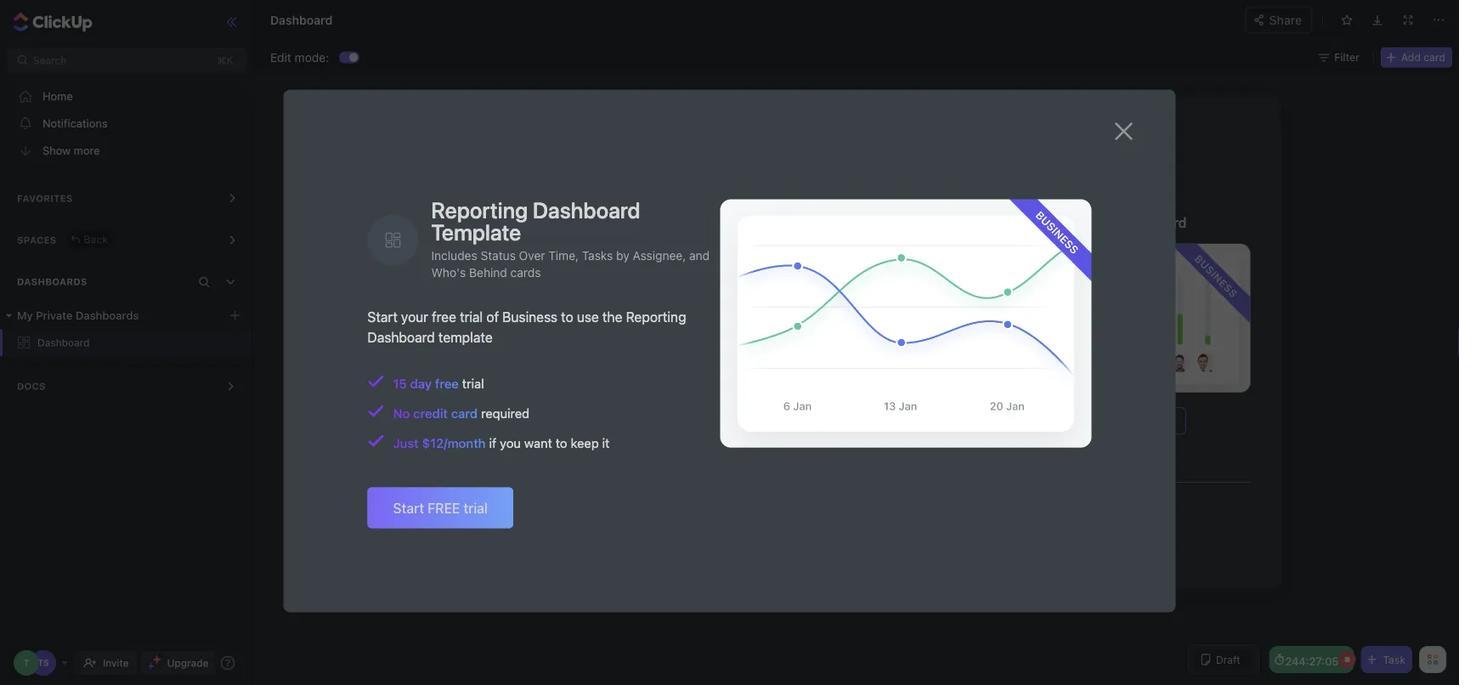 Task type: describe. For each thing, give the bounding box(es) containing it.
template inside start your free trial of business to use the reporting dashboard template
[[439, 329, 493, 345]]

start for start your free trial of business to use the reporting dashboard template
[[368, 309, 398, 325]]

nov 13, 2023 at 10:10 am
[[1239, 8, 1369, 21]]

free for day
[[435, 376, 459, 391]]

card inside add card button
[[1424, 51, 1446, 63]]

no credit card required
[[393, 406, 530, 420]]

clickup logo image
[[1381, 7, 1457, 22]]

add card button
[[1382, 47, 1453, 68]]

keep
[[571, 435, 599, 450]]

status
[[481, 248, 516, 262]]

docs
[[17, 381, 46, 392]]

15
[[393, 376, 407, 391]]

244:27:05
[[1286, 655, 1339, 667]]

show
[[43, 144, 71, 157]]

by
[[616, 248, 630, 262]]

reporting dashboard template dialog
[[284, 90, 1176, 613]]

tracking
[[1060, 214, 1115, 231]]

reporting inside start your free trial of business to use the reporting dashboard template
[[626, 309, 687, 325]]

use for tracking
[[1101, 414, 1123, 428]]

you
[[500, 435, 521, 450]]

required
[[481, 406, 530, 420]]

tasks
[[582, 248, 613, 262]]

sidebar navigation
[[0, 0, 254, 685]]

1 vertical spatial to
[[556, 435, 568, 450]]

of
[[487, 309, 499, 325]]

invite
[[103, 657, 129, 669]]

private
[[36, 309, 73, 322]]

want
[[525, 435, 553, 450]]

start for start free trial
[[393, 500, 424, 516]]

mode:
[[295, 50, 329, 64]]

your
[[401, 309, 429, 325]]

simple dashboard
[[462, 214, 578, 231]]

use
[[577, 309, 599, 325]]

home link
[[0, 82, 254, 110]]

template for time tracking dashboard
[[1126, 414, 1176, 428]]

just
[[393, 435, 419, 450]]

use template for tracking
[[1101, 414, 1176, 428]]

start free trial button
[[368, 488, 513, 528]]

dashboards
[[17, 276, 87, 287]]

assignee,
[[633, 248, 686, 262]]

includes
[[432, 248, 478, 262]]

free for your
[[432, 309, 457, 325]]

template for reporting dashboard
[[844, 414, 894, 428]]

over
[[519, 248, 545, 262]]

reporting dashboard template includes status over time, tasks by assignee, and who's behind cards
[[432, 197, 710, 279]]

my
[[17, 309, 33, 322]]

dashboard inside sidebar navigation
[[37, 337, 90, 349]]

back
[[84, 233, 108, 245]]

⌘k
[[217, 54, 233, 66]]

credit
[[413, 406, 448, 420]]

use template for dashboard
[[819, 414, 894, 428]]

share
[[1270, 13, 1303, 27]]

simple
[[462, 214, 505, 231]]



Task type: vqa. For each thing, say whether or not it's contained in the screenshot.
user group icon to the bottom
no



Task type: locate. For each thing, give the bounding box(es) containing it.
start left free at the left of the page
[[393, 500, 424, 516]]

business
[[503, 309, 558, 325]]

trial left of
[[460, 309, 483, 325]]

start left your
[[368, 309, 398, 325]]

trial right free at the left of the page
[[464, 500, 488, 516]]

13,
[[1262, 8, 1277, 21]]

0 vertical spatial free
[[432, 309, 457, 325]]

2023
[[1280, 8, 1307, 21]]

home
[[43, 90, 73, 102]]

2 vertical spatial trial
[[464, 500, 488, 516]]

dashboard inside "reporting dashboard template includes status over time, tasks by assignee, and who's behind cards"
[[533, 197, 641, 223]]

use template button
[[808, 407, 905, 435], [1090, 407, 1187, 435]]

favorites button
[[0, 178, 254, 219]]

trial for day
[[462, 376, 484, 391]]

2 horizontal spatial reporting
[[744, 214, 806, 231]]

start inside start your free trial of business to use the reporting dashboard template
[[368, 309, 398, 325]]

1 horizontal spatial card
[[1424, 51, 1446, 63]]

1 vertical spatial trial
[[462, 376, 484, 391]]

15 day free trial
[[393, 376, 484, 391]]

notifications
[[43, 117, 108, 130]]

0 horizontal spatial template
[[439, 329, 493, 345]]

it
[[603, 435, 610, 450]]

simple dashboard image
[[462, 244, 687, 393]]

dashboard
[[533, 197, 641, 223], [509, 214, 578, 231], [809, 214, 879, 231], [1118, 214, 1187, 231], [368, 329, 435, 345], [37, 337, 90, 349]]

free
[[432, 309, 457, 325], [435, 376, 459, 391]]

template
[[432, 219, 521, 245]]

no
[[393, 406, 410, 420]]

cards
[[511, 265, 541, 279]]

1 vertical spatial card
[[451, 406, 478, 420]]

dashboard link
[[0, 329, 254, 356]]

1 use from the left
[[819, 414, 841, 428]]

0 horizontal spatial card
[[451, 406, 478, 420]]

start inside start free trial button
[[393, 500, 424, 516]]

use
[[819, 414, 841, 428], [1101, 414, 1123, 428]]

edit
[[270, 50, 292, 64]]

more
[[74, 144, 100, 157]]

at
[[1310, 8, 1320, 21]]

and
[[690, 248, 710, 262]]

reporting dashboard image
[[744, 244, 969, 393]]

use template button for dashboard
[[808, 407, 905, 435]]

notifications link
[[0, 110, 254, 137]]

2 use template button from the left
[[1090, 407, 1187, 435]]

trial inside start your free trial of business to use the reporting dashboard template
[[460, 309, 483, 325]]

if
[[489, 435, 497, 450]]

1 vertical spatial free
[[435, 376, 459, 391]]

search
[[33, 54, 67, 66]]

trial inside start free trial button
[[464, 500, 488, 516]]

0 vertical spatial card
[[1424, 51, 1446, 63]]

reporting inside "reporting dashboard template includes status over time, tasks by assignee, and who's behind cards"
[[432, 197, 528, 223]]

start your free trial of business to use the reporting dashboard template
[[368, 309, 687, 345]]

2 use from the left
[[1101, 414, 1123, 428]]

to
[[561, 309, 574, 325], [556, 435, 568, 450]]

1 horizontal spatial use template button
[[1090, 407, 1187, 435]]

1 use template from the left
[[819, 414, 894, 428]]

trial
[[460, 309, 483, 325], [462, 376, 484, 391], [464, 500, 488, 516]]

time
[[1026, 214, 1057, 231]]

upgrade
[[167, 657, 209, 669]]

show more
[[43, 144, 100, 157]]

card up $12/month
[[451, 406, 478, 420]]

card
[[1424, 51, 1446, 63], [451, 406, 478, 420]]

dashboard inside start your free trial of business to use the reporting dashboard template
[[368, 329, 435, 345]]

time tracking dashboard
[[1026, 214, 1187, 231]]

$12/month
[[422, 435, 486, 450]]

0 horizontal spatial use
[[819, 414, 841, 428]]

free inside start your free trial of business to use the reporting dashboard template
[[432, 309, 457, 325]]

my private dashboards
[[17, 309, 139, 322]]

trial for your
[[460, 309, 483, 325]]

use template button for tracking
[[1090, 407, 1187, 435]]

day
[[410, 376, 432, 391]]

None text field
[[270, 10, 740, 30]]

2 use template from the left
[[1101, 414, 1176, 428]]

am
[[1353, 8, 1369, 21]]

behind
[[469, 265, 507, 279]]

to right want
[[556, 435, 568, 450]]

time tracking dashboard image
[[1026, 244, 1251, 393]]

upgrade link
[[141, 651, 216, 675]]

reporting for reporting dashboard template includes status over time, tasks by assignee, and who's behind cards
[[432, 197, 528, 223]]

free
[[428, 500, 460, 516]]

use for dashboard
[[819, 414, 841, 428]]

0 vertical spatial start
[[368, 309, 398, 325]]

0 horizontal spatial reporting
[[432, 197, 528, 223]]

share button
[[1246, 6, 1313, 34]]

task
[[1384, 654, 1406, 666]]

1 vertical spatial start
[[393, 500, 424, 516]]

to left use
[[561, 309, 574, 325]]

add card
[[1402, 51, 1446, 63]]

1 horizontal spatial use
[[1101, 414, 1123, 428]]

start
[[368, 309, 398, 325], [393, 500, 424, 516]]

10:10
[[1323, 8, 1350, 21]]

free right day at the bottom of the page
[[435, 376, 459, 391]]

the
[[603, 309, 623, 325]]

0 vertical spatial trial
[[460, 309, 483, 325]]

dashboards
[[76, 309, 139, 322]]

free right your
[[432, 309, 457, 325]]

start free trial
[[393, 500, 488, 516]]

back link
[[67, 231, 112, 248]]

card right the add
[[1424, 51, 1446, 63]]

favorites
[[17, 193, 73, 204]]

nov
[[1239, 8, 1259, 21]]

1 horizontal spatial template
[[844, 414, 894, 428]]

1 horizontal spatial reporting
[[626, 309, 687, 325]]

edit mode:
[[270, 50, 329, 64]]

0 vertical spatial to
[[561, 309, 574, 325]]

template
[[439, 329, 493, 345], [844, 414, 894, 428], [1126, 414, 1176, 428]]

time,
[[549, 248, 579, 262]]

reporting for reporting dashboard
[[744, 214, 806, 231]]

to inside start your free trial of business to use the reporting dashboard template
[[561, 309, 574, 325]]

1 horizontal spatial use template
[[1101, 414, 1176, 428]]

add
[[1402, 51, 1422, 63]]

2 horizontal spatial template
[[1126, 414, 1176, 428]]

reporting
[[432, 197, 528, 223], [744, 214, 806, 231], [626, 309, 687, 325]]

1 use template button from the left
[[808, 407, 905, 435]]

reporting dashboard
[[744, 214, 879, 231]]

use template
[[819, 414, 894, 428], [1101, 414, 1176, 428]]

card inside reporting dashboard template dialog
[[451, 406, 478, 420]]

just $12/month if you want to keep it
[[393, 435, 610, 450]]

0 horizontal spatial use template button
[[808, 407, 905, 435]]

who's
[[432, 265, 466, 279]]

trial up no credit card required
[[462, 376, 484, 391]]

0 horizontal spatial use template
[[819, 414, 894, 428]]



